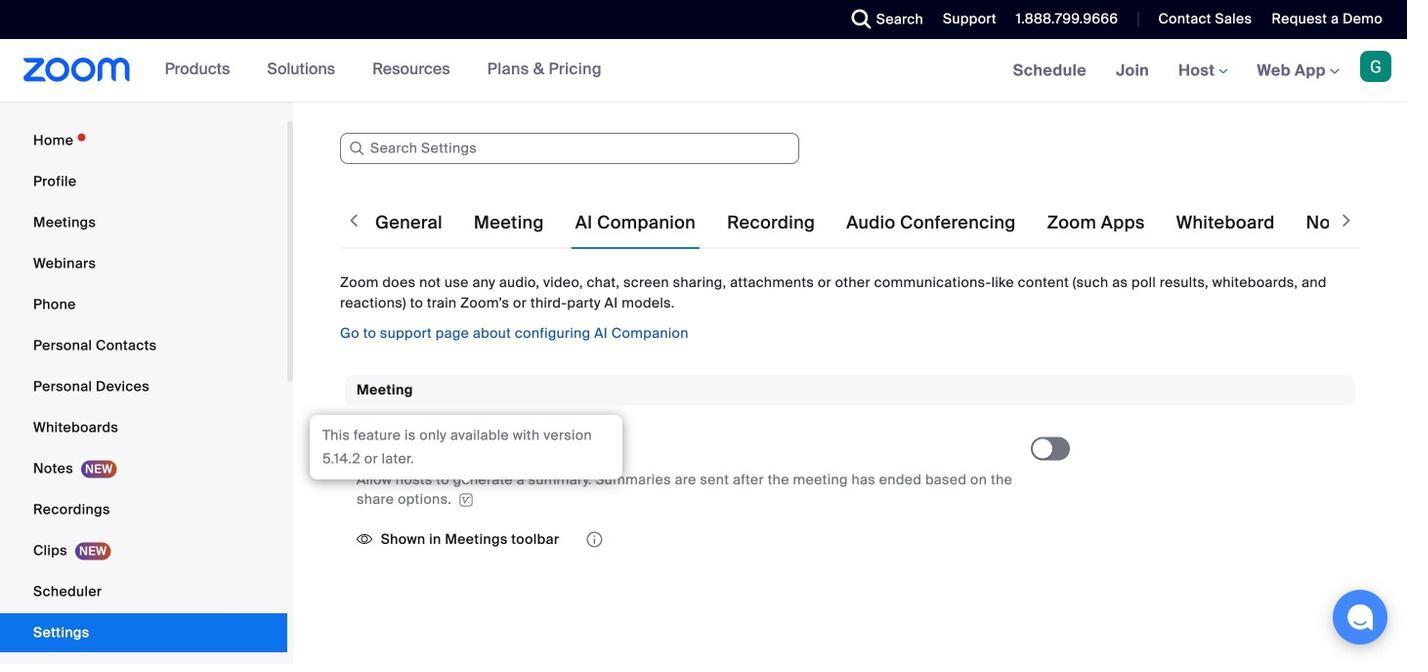 Task type: describe. For each thing, give the bounding box(es) containing it.
personal menu menu
[[0, 121, 287, 665]]

product information navigation
[[150, 39, 617, 102]]

profile picture image
[[1361, 51, 1392, 82]]

scroll left image
[[344, 211, 364, 231]]

support version for meeting summary with ai companion image
[[457, 494, 476, 507]]

2 application from the top
[[357, 525, 1031, 555]]

meetings navigation
[[999, 39, 1408, 103]]

learn more about shown in meetings toolbar image
[[585, 533, 604, 547]]



Task type: vqa. For each thing, say whether or not it's contained in the screenshot.
meetings navigation
yes



Task type: locate. For each thing, give the bounding box(es) containing it.
this feature is only available with version 5.14.2 or later. tooltip
[[310, 415, 623, 485]]

application
[[357, 471, 1014, 510], [357, 525, 1031, 555]]

Search Settings text field
[[340, 133, 800, 164]]

open chat image
[[1347, 604, 1374, 631]]

scroll right image
[[1337, 211, 1357, 231]]

1 vertical spatial application
[[357, 525, 1031, 555]]

meeting element
[[345, 375, 1356, 578]]

tabs of my account settings page tab list
[[371, 196, 1408, 250]]

banner
[[0, 39, 1408, 103]]

zoom logo image
[[23, 58, 131, 82]]

0 vertical spatial application
[[357, 471, 1014, 510]]

1 application from the top
[[357, 471, 1014, 510]]



